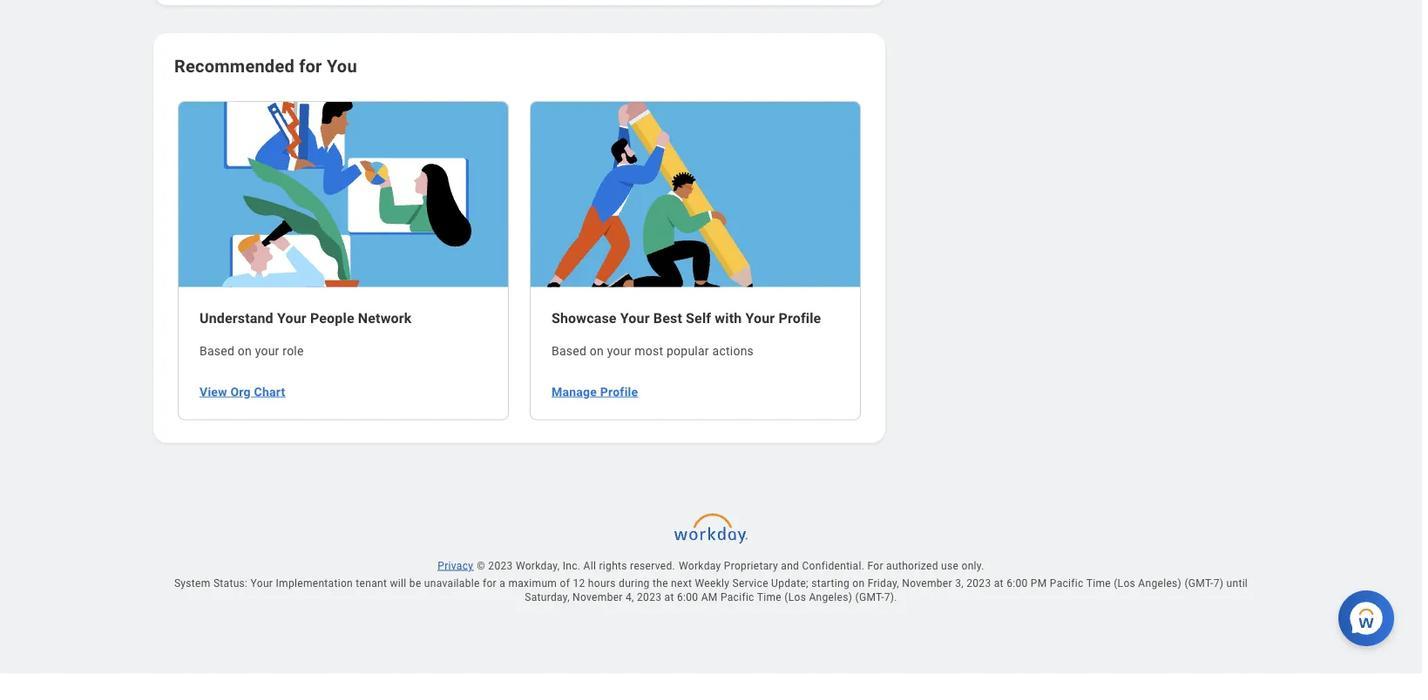 Task type: vqa. For each thing, say whether or not it's contained in the screenshot.
Implementation Preview -   adeptai_dpt1
no



Task type: describe. For each thing, give the bounding box(es) containing it.
weekly
[[695, 578, 730, 590]]

actions
[[712, 345, 754, 359]]

authorized
[[886, 560, 938, 573]]

understand
[[200, 311, 273, 327]]

manage
[[552, 385, 597, 399]]

saturday,
[[525, 592, 570, 604]]

your up the role
[[277, 311, 307, 327]]

proprietary
[[724, 560, 778, 573]]

reserved.
[[630, 560, 675, 573]]

status:
[[213, 578, 248, 590]]

on inside privacy © 2023 workday, inc. all rights reserved. workday proprietary and confidential. for authorized use only. system status: your implementation tenant will be unavailable for a maximum of 12 hours during the next weekly service update; starting on friday, november 3, 2023 at 6:00 pm pacific time (los angeles) (gmt-7) until saturday, november 4, 2023 at 6:00 am pacific time (los angeles) (gmt-7).
[[853, 578, 865, 590]]

showcase your best self with your profile
[[552, 311, 821, 327]]

1 horizontal spatial pacific
[[1050, 578, 1084, 590]]

people
[[310, 311, 354, 327]]

all
[[583, 560, 596, 573]]

0 vertical spatial november
[[902, 578, 952, 590]]

most
[[635, 345, 663, 359]]

starting
[[812, 578, 850, 590]]

7)
[[1214, 578, 1224, 590]]

recommended
[[174, 56, 295, 77]]

your left best
[[620, 311, 650, 327]]

your for showcase
[[607, 345, 631, 359]]

on for understand
[[238, 345, 252, 359]]

next
[[671, 578, 692, 590]]

footer containing privacy © 2023 workday, inc. all rights reserved. workday proprietary and confidential. for authorized use only. system status: your implementation tenant will be unavailable for a maximum of 12 hours during the next weekly service update; starting on friday, november 3, 2023 at 6:00 pm pacific time (los angeles) (gmt-7) until saturday, november 4, 2023 at 6:00 am pacific time (los angeles) (gmt-7).
[[125, 506, 1297, 674]]

on for showcase
[[590, 345, 604, 359]]

7).
[[884, 592, 897, 604]]

you
[[327, 56, 357, 77]]

pm
[[1031, 578, 1047, 590]]

chart
[[254, 385, 285, 399]]

friday,
[[868, 578, 899, 590]]

be
[[409, 578, 421, 590]]

1 horizontal spatial at
[[994, 578, 1004, 590]]

popular
[[667, 345, 709, 359]]

0 vertical spatial (gmt-
[[1185, 578, 1214, 590]]

hours
[[588, 578, 616, 590]]

and
[[781, 560, 799, 573]]

workday
[[679, 560, 721, 573]]

self
[[686, 311, 711, 327]]

12
[[573, 578, 585, 590]]

based on your most popular actions
[[552, 345, 754, 359]]

profile inside button
[[600, 385, 638, 399]]

1 vertical spatial time
[[757, 592, 782, 604]]

will
[[390, 578, 407, 590]]

©
[[477, 560, 485, 573]]

with
[[715, 311, 742, 327]]

your right with
[[746, 311, 775, 327]]

org
[[230, 385, 251, 399]]

workday,
[[516, 560, 560, 573]]

based on your role
[[200, 345, 304, 359]]

unavailable
[[424, 578, 480, 590]]

1 horizontal spatial (los
[[1114, 578, 1136, 590]]

recommended for you list
[[167, 100, 871, 423]]



Task type: locate. For each thing, give the bounding box(es) containing it.
0 horizontal spatial based
[[200, 345, 234, 359]]

based down showcase
[[552, 345, 587, 359]]

0 horizontal spatial (los
[[785, 592, 806, 604]]

pacific
[[1050, 578, 1084, 590], [721, 592, 754, 604]]

angeles) down starting at bottom
[[809, 592, 852, 604]]

1 horizontal spatial on
[[590, 345, 604, 359]]

0 horizontal spatial november
[[573, 592, 623, 604]]

4,
[[626, 592, 634, 604]]

1 vertical spatial 6:00
[[677, 592, 698, 604]]

0 vertical spatial 2023
[[488, 560, 513, 573]]

0 horizontal spatial profile
[[600, 385, 638, 399]]

of
[[560, 578, 570, 590]]

based for showcase your best self with your profile
[[552, 345, 587, 359]]

november down hours
[[573, 592, 623, 604]]

use
[[941, 560, 959, 573]]

1 horizontal spatial your
[[607, 345, 631, 359]]

for
[[299, 56, 322, 77], [483, 578, 497, 590]]

0 horizontal spatial 2023
[[488, 560, 513, 573]]

confidential.
[[802, 560, 865, 573]]

during
[[619, 578, 650, 590]]

0 vertical spatial pacific
[[1050, 578, 1084, 590]]

manage profile
[[552, 385, 638, 399]]

2 vertical spatial 2023
[[637, 592, 662, 604]]

on
[[238, 345, 252, 359], [590, 345, 604, 359], [853, 578, 865, 590]]

0 horizontal spatial pacific
[[721, 592, 754, 604]]

0 horizontal spatial 6:00
[[677, 592, 698, 604]]

6:00
[[1007, 578, 1028, 590], [677, 592, 698, 604]]

3,
[[955, 578, 964, 590]]

footer
[[125, 506, 1297, 674]]

based for understand your people network
[[200, 345, 234, 359]]

for left a
[[483, 578, 497, 590]]

6:00 left pm
[[1007, 578, 1028, 590]]

2 horizontal spatial on
[[853, 578, 865, 590]]

1 horizontal spatial (gmt-
[[1185, 578, 1214, 590]]

view
[[200, 385, 227, 399]]

0 horizontal spatial your
[[255, 345, 279, 359]]

at right 3,
[[994, 578, 1004, 590]]

am
[[701, 592, 718, 604]]

at down the
[[665, 592, 674, 604]]

(gmt-
[[1185, 578, 1214, 590], [855, 592, 884, 604]]

at
[[994, 578, 1004, 590], [665, 592, 674, 604]]

your for understand
[[255, 345, 279, 359]]

for left you
[[299, 56, 322, 77]]

1 horizontal spatial time
[[1086, 578, 1111, 590]]

1 horizontal spatial based
[[552, 345, 587, 359]]

1 vertical spatial at
[[665, 592, 674, 604]]

rights
[[599, 560, 627, 573]]

1 horizontal spatial 2023
[[637, 592, 662, 604]]

1 based from the left
[[200, 345, 234, 359]]

2023
[[488, 560, 513, 573], [967, 578, 991, 590], [637, 592, 662, 604]]

1 horizontal spatial for
[[483, 578, 497, 590]]

system
[[174, 578, 211, 590]]

(gmt- down friday,
[[855, 592, 884, 604]]

1 vertical spatial angeles)
[[809, 592, 852, 604]]

on left friday,
[[853, 578, 865, 590]]

until
[[1227, 578, 1248, 590]]

0 horizontal spatial angeles)
[[809, 592, 852, 604]]

pacific right pm
[[1050, 578, 1084, 590]]

tenant
[[356, 578, 387, 590]]

profile right manage
[[600, 385, 638, 399]]

role
[[283, 345, 304, 359]]

0 horizontal spatial at
[[665, 592, 674, 604]]

view org chart button
[[193, 375, 292, 410]]

1 horizontal spatial 6:00
[[1007, 578, 1028, 590]]

based down "understand" on the top of the page
[[200, 345, 234, 359]]

1 vertical spatial (los
[[785, 592, 806, 604]]

2 horizontal spatial 2023
[[967, 578, 991, 590]]

0 vertical spatial time
[[1086, 578, 1111, 590]]

0 horizontal spatial on
[[238, 345, 252, 359]]

pacific down 'service'
[[721, 592, 754, 604]]

understand your people network
[[200, 311, 412, 327]]

november down authorized
[[902, 578, 952, 590]]

time right pm
[[1086, 578, 1111, 590]]

service
[[733, 578, 768, 590]]

1 vertical spatial profile
[[600, 385, 638, 399]]

1 vertical spatial for
[[483, 578, 497, 590]]

on down showcase
[[590, 345, 604, 359]]

0 horizontal spatial time
[[757, 592, 782, 604]]

for
[[867, 560, 883, 573]]

1 vertical spatial pacific
[[721, 592, 754, 604]]

1 vertical spatial (gmt-
[[855, 592, 884, 604]]

0 vertical spatial at
[[994, 578, 1004, 590]]

(los down update;
[[785, 592, 806, 604]]

2023 up a
[[488, 560, 513, 573]]

showcase
[[552, 311, 617, 327]]

2 your from the left
[[607, 345, 631, 359]]

0 vertical spatial profile
[[779, 311, 821, 327]]

november
[[902, 578, 952, 590], [573, 592, 623, 604]]

implementation
[[276, 578, 353, 590]]

0 vertical spatial for
[[299, 56, 322, 77]]

only.
[[962, 560, 984, 573]]

1 vertical spatial 2023
[[967, 578, 991, 590]]

on down "understand" on the top of the page
[[238, 345, 252, 359]]

privacy
[[438, 560, 473, 573]]

(los
[[1114, 578, 1136, 590], [785, 592, 806, 604]]

your inside privacy © 2023 workday, inc. all rights reserved. workday proprietary and confidential. for authorized use only. system status: your implementation tenant will be unavailable for a maximum of 12 hours during the next weekly service update; starting on friday, november 3, 2023 at 6:00 pm pacific time (los angeles) (gmt-7) until saturday, november 4, 2023 at 6:00 am pacific time (los angeles) (gmt-7).
[[251, 578, 273, 590]]

2 based from the left
[[552, 345, 587, 359]]

profile right with
[[779, 311, 821, 327]]

profile
[[779, 311, 821, 327], [600, 385, 638, 399]]

for inside privacy © 2023 workday, inc. all rights reserved. workday proprietary and confidential. for authorized use only. system status: your implementation tenant will be unavailable for a maximum of 12 hours during the next weekly service update; starting on friday, november 3, 2023 at 6:00 pm pacific time (los angeles) (gmt-7) until saturday, november 4, 2023 at 6:00 am pacific time (los angeles) (gmt-7).
[[483, 578, 497, 590]]

1 horizontal spatial angeles)
[[1138, 578, 1182, 590]]

your left the role
[[255, 345, 279, 359]]

time down 'service'
[[757, 592, 782, 604]]

view org chart
[[200, 385, 285, 399]]

your left most
[[607, 345, 631, 359]]

1 vertical spatial november
[[573, 592, 623, 604]]

2023 down the
[[637, 592, 662, 604]]

angeles) left '7)'
[[1138, 578, 1182, 590]]

1 horizontal spatial november
[[902, 578, 952, 590]]

(gmt- left until
[[1185, 578, 1214, 590]]

0 horizontal spatial (gmt-
[[855, 592, 884, 604]]

a
[[500, 578, 506, 590]]

0 horizontal spatial for
[[299, 56, 322, 77]]

0 vertical spatial (los
[[1114, 578, 1136, 590]]

your right status:
[[251, 578, 273, 590]]

2023 down only.
[[967, 578, 991, 590]]

your
[[277, 311, 307, 327], [620, 311, 650, 327], [746, 311, 775, 327], [251, 578, 273, 590]]

your
[[255, 345, 279, 359], [607, 345, 631, 359]]

time
[[1086, 578, 1111, 590], [757, 592, 782, 604]]

1 your from the left
[[255, 345, 279, 359]]

manage profile button
[[545, 375, 645, 410]]

inc.
[[563, 560, 581, 573]]

based
[[200, 345, 234, 359], [552, 345, 587, 359]]

privacy © 2023 workday, inc. all rights reserved. workday proprietary and confidential. for authorized use only. system status: your implementation tenant will be unavailable for a maximum of 12 hours during the next weekly service update; starting on friday, november 3, 2023 at 6:00 pm pacific time (los angeles) (gmt-7) until saturday, november 4, 2023 at 6:00 am pacific time (los angeles) (gmt-7).
[[174, 560, 1248, 604]]

1 horizontal spatial profile
[[779, 311, 821, 327]]

privacy link
[[436, 560, 475, 574]]

(los right pm
[[1114, 578, 1136, 590]]

best
[[653, 311, 682, 327]]

0 vertical spatial angeles)
[[1138, 578, 1182, 590]]

6:00 down next on the left bottom of page
[[677, 592, 698, 604]]

update;
[[771, 578, 809, 590]]

0 vertical spatial 6:00
[[1007, 578, 1028, 590]]

maximum
[[508, 578, 557, 590]]

the
[[653, 578, 668, 590]]

angeles)
[[1138, 578, 1182, 590], [809, 592, 852, 604]]

recommended for you
[[174, 56, 357, 77]]

network
[[358, 311, 412, 327]]



